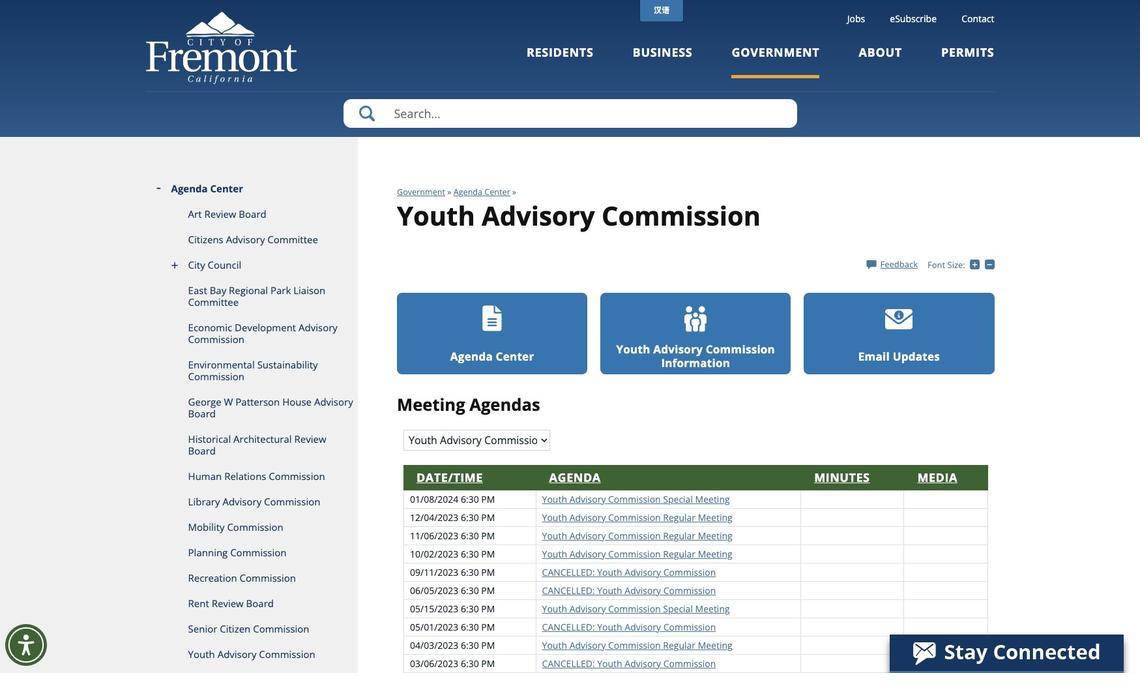 Task type: describe. For each thing, give the bounding box(es) containing it.
center up 'art review board'
[[210, 182, 243, 195]]

pm for 12/04/2023 6:30 pm
[[482, 511, 495, 523]]

center down the file lines icon
[[496, 349, 534, 364]]

youth advisory commission information link
[[601, 293, 791, 374]]

email updates
[[859, 349, 940, 364]]

09/11/2023
[[410, 566, 459, 578]]

cancelled: youth advisory commission for 06/05/2023 6:30 pm
[[542, 584, 716, 596]]

youth advisory commission link
[[146, 642, 358, 667]]

cancelled: for 06/05/2023 6:30 pm
[[542, 584, 595, 596]]

esubscribe
[[890, 12, 937, 25]]

regular for 10/02/2023 6:30 pm
[[663, 548, 696, 560]]

youth inside youth advisory commission information
[[617, 342, 651, 357]]

pm for 09/11/2023 6:30 pm
[[482, 566, 495, 578]]

03/06/2023
[[410, 657, 459, 670]]

meeting for 05/15/2023 6:30 pm
[[696, 602, 730, 615]]

06/05/2023 6:30 pm
[[410, 584, 495, 596]]

05/15/2023 6:30 pm
[[410, 602, 495, 615]]

email updates link
[[804, 293, 995, 374]]

12/04/2023 6:30 pm
[[410, 511, 495, 523]]

04/03/2023
[[410, 639, 459, 651]]

cancelled: for 05/01/2023 6:30 pm
[[542, 621, 595, 633]]

youth advisory commission special meeting link for 01/08/2024 6:30 pm
[[542, 493, 730, 505]]

residents link
[[527, 44, 594, 78]]

cancelled: youth advisory commission link for 06/05/2023 6:30 pm
[[542, 584, 716, 596]]

youth advisory commission special meeting for 05/15/2023 6:30 pm
[[542, 602, 730, 615]]

board inside historical architectural review board
[[188, 444, 216, 457]]

6:30 for 05/01/2023
[[461, 621, 479, 633]]

recreation
[[188, 571, 237, 584]]

patterson
[[236, 395, 280, 408]]

permits
[[942, 44, 995, 60]]

board inside george w patterson house advisory board
[[188, 407, 216, 420]]

recreation commission link
[[146, 565, 358, 591]]

10/02/2023 6:30 pm
[[410, 548, 495, 560]]

government » agenda center youth advisory commission
[[397, 187, 761, 233]]

font size:
[[928, 259, 966, 271]]

agendas
[[470, 393, 540, 416]]

youth advisory commission regular meeting for 12/04/2023 6:30 pm
[[542, 511, 733, 523]]

youth advisory commission regular meeting link for 11/06/2023 6:30 pm
[[542, 529, 733, 542]]

agenda link
[[550, 469, 601, 485]]

special for 05/15/2023 6:30 pm
[[663, 602, 693, 615]]

+ link
[[971, 259, 985, 270]]

minutes link
[[815, 469, 870, 485]]

pm for 11/06/2023 6:30 pm
[[482, 529, 495, 542]]

citizens advisory committee link
[[146, 227, 358, 252]]

1 horizontal spatial government link
[[732, 44, 820, 78]]

pm for 06/05/2023 6:30 pm
[[482, 584, 495, 596]]

10/02/2023
[[410, 548, 459, 560]]

advisory inside youth advisory commission link
[[218, 648, 257, 661]]

6:30 for 10/02/2023
[[461, 548, 479, 560]]

pm for 01/08/2024 6:30 pm
[[482, 493, 495, 505]]

library
[[188, 495, 220, 508]]

review for art review board
[[204, 207, 236, 220]]

human relations commission link
[[146, 464, 358, 489]]

agenda center inside columnusercontrol3 main content
[[451, 349, 534, 364]]

council
[[208, 258, 241, 271]]

cancelled: youth advisory commission link for 05/01/2023 6:30 pm
[[542, 621, 716, 633]]

youth advisory commission special meeting for 01/08/2024 6:30 pm
[[542, 493, 730, 505]]

cancelled: youth advisory commission for 09/11/2023 6:30 pm
[[542, 566, 716, 578]]

economic development advisory commission link
[[146, 315, 358, 352]]

about link
[[859, 44, 903, 78]]

- link
[[985, 259, 998, 270]]

human relations commission
[[188, 470, 325, 483]]

0 vertical spatial committee
[[268, 233, 318, 246]]

economic
[[188, 321, 232, 334]]

business link
[[633, 44, 693, 78]]

about
[[859, 44, 903, 60]]

6:30 for 12/04/2023
[[461, 511, 479, 523]]

senior citizen commission link
[[146, 616, 358, 642]]

cancelled: youth advisory commission link for 03/06/2023 6:30 pm
[[542, 657, 716, 670]]

09/11/2023 6:30 pm
[[410, 566, 495, 578]]

youth advisory commission regular meeting link for 10/02/2023 6:30 pm
[[542, 548, 733, 560]]

6:30 for 01/08/2024
[[461, 493, 479, 505]]

east
[[188, 284, 207, 297]]

11/06/2023
[[410, 529, 459, 542]]

regional
[[229, 284, 268, 297]]

mobility commission
[[188, 520, 284, 534]]

-
[[995, 259, 998, 270]]

advisory inside library advisory commission link
[[223, 495, 262, 508]]

stay connected image
[[890, 635, 1123, 671]]

environmental sustainability commission link
[[146, 352, 358, 389]]

senior citizen commission
[[188, 622, 310, 635]]

city council
[[188, 258, 241, 271]]

commission inside government » agenda center youth advisory commission
[[602, 198, 761, 233]]

01/08/2024 6:30 pm
[[410, 493, 495, 505]]

agenda inside government » agenda center youth advisory commission
[[454, 187, 483, 198]]

regular for 12/04/2023 6:30 pm
[[663, 511, 696, 523]]

house
[[283, 395, 312, 408]]

+
[[980, 259, 985, 270]]

recreation commission
[[188, 571, 296, 584]]

library advisory commission
[[188, 495, 320, 508]]

youth advisory commission regular meeting link for 04/03/2023 6:30 pm
[[542, 639, 733, 651]]

liaison
[[294, 284, 326, 297]]

jobs
[[848, 12, 866, 25]]

w
[[224, 395, 233, 408]]

historical architectural review board
[[188, 432, 326, 457]]

architectural
[[234, 432, 292, 445]]

youth inside government » agenda center youth advisory commission
[[397, 198, 475, 233]]

citizen
[[220, 622, 251, 635]]

information
[[662, 356, 731, 371]]

youth advisory commission regular meeting link for 12/04/2023 6:30 pm
[[542, 511, 733, 523]]

updates
[[893, 349, 940, 364]]

05/15/2023
[[410, 602, 459, 615]]

meeting agendas
[[397, 393, 540, 416]]

meeting for 12/04/2023 6:30 pm
[[698, 511, 733, 523]]

environmental sustainability commission
[[188, 358, 318, 383]]

05/01/2023
[[410, 621, 459, 633]]

0 horizontal spatial government link
[[397, 187, 445, 198]]

05/01/2023 6:30 pm
[[410, 621, 495, 633]]

regular for 11/06/2023 6:30 pm
[[663, 529, 696, 542]]

media
[[918, 469, 958, 485]]

cancelled: youth advisory commission for 05/01/2023 6:30 pm
[[542, 621, 716, 633]]

date/time link
[[417, 469, 483, 485]]

rent
[[188, 597, 209, 610]]

0 horizontal spatial agenda center
[[171, 182, 243, 195]]



Task type: vqa. For each thing, say whether or not it's contained in the screenshot.


Task type: locate. For each thing, give the bounding box(es) containing it.
board down recreation commission 'link'
[[246, 597, 274, 610]]

feedback
[[881, 258, 918, 270]]

historical architectural review board link
[[146, 427, 358, 464]]

center right »
[[485, 187, 511, 198]]

0 vertical spatial government
[[732, 44, 820, 60]]

columnusercontrol3 main content
[[358, 137, 1001, 673]]

youth advisory commission special meeting link for 05/15/2023 6:30 pm
[[542, 602, 730, 615]]

agenda
[[171, 182, 208, 195], [454, 187, 483, 198], [451, 349, 493, 364], [550, 469, 601, 485]]

special for 01/08/2024 6:30 pm
[[663, 493, 693, 505]]

pm for 10/02/2023 6:30 pm
[[482, 548, 495, 560]]

library advisory commission link
[[146, 489, 358, 515]]

board up human
[[188, 444, 216, 457]]

1 pm from the top
[[482, 493, 495, 505]]

7 pm from the top
[[482, 602, 495, 615]]

8 pm from the top
[[482, 621, 495, 633]]

economic development advisory commission
[[188, 321, 338, 346]]

10 pm from the top
[[482, 657, 495, 670]]

1 vertical spatial youth advisory commission special meeting link
[[542, 602, 730, 615]]

pm up 06/05/2023 6:30 pm in the bottom of the page
[[482, 566, 495, 578]]

government link
[[732, 44, 820, 78], [397, 187, 445, 198]]

esubscribe link
[[890, 12, 937, 25]]

cancelled: youth advisory commission for 03/06/2023 6:30 pm
[[542, 657, 716, 670]]

agenda center down the file lines icon
[[451, 349, 534, 364]]

pm up 03/06/2023 6:30 pm on the left of the page
[[482, 639, 495, 651]]

meeting
[[397, 393, 465, 416], [696, 493, 730, 505], [698, 511, 733, 523], [698, 529, 733, 542], [698, 548, 733, 560], [696, 602, 730, 615], [698, 639, 733, 651]]

file lines image
[[479, 305, 506, 333]]

1 horizontal spatial agenda center
[[451, 349, 534, 364]]

1 horizontal spatial committee
[[268, 233, 318, 246]]

6:30 down 12/04/2023 6:30 pm
[[461, 529, 479, 542]]

contact
[[962, 12, 995, 25]]

0 vertical spatial agenda center
[[171, 182, 243, 195]]

email
[[859, 349, 890, 364]]

pm up 09/11/2023 6:30 pm
[[482, 548, 495, 560]]

advisory
[[482, 198, 595, 233], [226, 233, 265, 246], [299, 321, 338, 334], [654, 342, 703, 357], [314, 395, 353, 408], [570, 493, 606, 505], [223, 495, 262, 508], [570, 511, 606, 523], [570, 529, 606, 542], [570, 548, 606, 560], [625, 566, 661, 578], [625, 584, 661, 596], [570, 602, 606, 615], [625, 621, 661, 633], [570, 639, 606, 651], [218, 648, 257, 661], [625, 657, 661, 670]]

2 youth advisory commission special meeting from the top
[[542, 602, 730, 615]]

4 regular from the top
[[663, 639, 696, 651]]

3 cancelled: from the top
[[542, 621, 595, 633]]

minutes
[[815, 469, 870, 485]]

1 youth advisory commission special meeting from the top
[[542, 493, 730, 505]]

8 6:30 from the top
[[461, 621, 479, 633]]

0 horizontal spatial committee
[[188, 295, 239, 308]]

0 vertical spatial review
[[204, 207, 236, 220]]

cancelled: for 03/06/2023 6:30 pm
[[542, 657, 595, 670]]

10 6:30 from the top
[[461, 657, 479, 670]]

2 regular from the top
[[663, 529, 696, 542]]

4 pm from the top
[[482, 548, 495, 560]]

agenda center
[[171, 182, 243, 195], [451, 349, 534, 364]]

meeting for 01/08/2024 6:30 pm
[[696, 493, 730, 505]]

commission inside youth advisory commission information
[[706, 342, 776, 357]]

2 vertical spatial review
[[212, 597, 244, 610]]

planning commission
[[188, 546, 287, 559]]

6:30 for 03/06/2023
[[461, 657, 479, 670]]

3 cancelled: youth advisory commission link from the top
[[542, 621, 716, 633]]

Search text field
[[343, 99, 797, 128]]

6:30 for 05/15/2023
[[461, 602, 479, 615]]

environmental
[[188, 358, 255, 371]]

font size: link
[[928, 259, 966, 271]]

4 cancelled: from the top
[[542, 657, 595, 670]]

2 6:30 from the top
[[461, 511, 479, 523]]

7 6:30 from the top
[[461, 602, 479, 615]]

6:30 for 06/05/2023
[[461, 584, 479, 596]]

pm up 11/06/2023 6:30 pm
[[482, 511, 495, 523]]

senior
[[188, 622, 217, 635]]

3 cancelled: youth advisory commission from the top
[[542, 621, 716, 633]]

pm up 04/03/2023 6:30 pm
[[482, 621, 495, 633]]

2 cancelled: youth advisory commission from the top
[[542, 584, 716, 596]]

6:30 down 11/06/2023 6:30 pm
[[461, 548, 479, 560]]

government for government » agenda center youth advisory commission
[[397, 187, 445, 198]]

youth advisory commission regular meeting for 10/02/2023 6:30 pm
[[542, 548, 733, 560]]

6 pm from the top
[[482, 584, 495, 596]]

city
[[188, 258, 205, 271]]

2 youth advisory commission regular meeting link from the top
[[542, 529, 733, 542]]

0 horizontal spatial government
[[397, 187, 445, 198]]

6:30 for 04/03/2023
[[461, 639, 479, 651]]

6 6:30 from the top
[[461, 584, 479, 596]]

sustainability
[[257, 358, 318, 371]]

6:30 up 12/04/2023 6:30 pm
[[461, 493, 479, 505]]

george w patterson house advisory board link
[[146, 389, 358, 427]]

pm for 05/01/2023 6:30 pm
[[482, 621, 495, 633]]

cancelled: for 09/11/2023 6:30 pm
[[542, 566, 595, 578]]

1 vertical spatial government link
[[397, 187, 445, 198]]

feedback link
[[867, 258, 918, 270]]

01/08/2024
[[410, 493, 459, 505]]

1 horizontal spatial government
[[732, 44, 820, 60]]

citizens advisory committee
[[188, 233, 318, 246]]

art review board link
[[146, 202, 358, 227]]

committee
[[268, 233, 318, 246], [188, 295, 239, 308]]

board up citizens advisory committee
[[239, 207, 267, 220]]

youth advisory commission
[[188, 648, 315, 661]]

1 cancelled: youth advisory commission from the top
[[542, 566, 716, 578]]

youth advisory commission special meeting
[[542, 493, 730, 505], [542, 602, 730, 615]]

03/06/2023 6:30 pm
[[410, 657, 495, 670]]

citizens
[[188, 233, 224, 246]]

12/04/2023
[[410, 511, 459, 523]]

committee down art review board link
[[268, 233, 318, 246]]

george
[[188, 395, 222, 408]]

mobility commission link
[[146, 515, 358, 540]]

6:30 up '05/01/2023 6:30 pm'
[[461, 602, 479, 615]]

6:30 for 09/11/2023
[[461, 566, 479, 578]]

rent review board link
[[146, 591, 358, 616]]

review inside historical architectural review board
[[294, 432, 326, 445]]

2 cancelled: youth advisory commission link from the top
[[542, 584, 716, 596]]

4 cancelled: youth advisory commission link from the top
[[542, 657, 716, 670]]

1 regular from the top
[[663, 511, 696, 523]]

jobs link
[[848, 12, 866, 25]]

1 cancelled: from the top
[[542, 566, 595, 578]]

1 youth advisory commission regular meeting from the top
[[542, 511, 733, 523]]

4 youth advisory commission regular meeting link from the top
[[542, 639, 733, 651]]

1 youth advisory commission special meeting link from the top
[[542, 493, 730, 505]]

4 6:30 from the top
[[461, 548, 479, 560]]

agenda center link
[[146, 176, 358, 202], [454, 187, 511, 198], [397, 293, 588, 374]]

business
[[633, 44, 693, 60]]

date/time
[[417, 469, 483, 485]]

pm up 12/04/2023 6:30 pm
[[482, 493, 495, 505]]

1 vertical spatial special
[[663, 602, 693, 615]]

review right art
[[204, 207, 236, 220]]

human
[[188, 470, 222, 483]]

2 special from the top
[[663, 602, 693, 615]]

»
[[448, 187, 452, 198]]

commission inside environmental sustainability commission
[[188, 370, 245, 383]]

0 vertical spatial special
[[663, 493, 693, 505]]

5 pm from the top
[[482, 566, 495, 578]]

1 vertical spatial committee
[[188, 295, 239, 308]]

youth advisory commission information
[[617, 342, 776, 371]]

1 youth advisory commission regular meeting link from the top
[[542, 511, 733, 523]]

6:30 down 04/03/2023 6:30 pm
[[461, 657, 479, 670]]

agenda center up art
[[171, 182, 243, 195]]

contact link
[[962, 12, 995, 25]]

3 pm from the top
[[482, 529, 495, 542]]

youth advisory commission special meeting link
[[542, 493, 730, 505], [542, 602, 730, 615]]

review up citizen
[[212, 597, 244, 610]]

commission inside 'link'
[[240, 571, 296, 584]]

youth advisory commission regular meeting for 04/03/2023 6:30 pm
[[542, 639, 733, 651]]

youth advisory commission regular meeting
[[542, 511, 733, 523], [542, 529, 733, 542], [542, 548, 733, 560], [542, 639, 733, 651]]

size:
[[948, 259, 966, 271]]

0 vertical spatial youth advisory commission special meeting link
[[542, 493, 730, 505]]

pm for 04/03/2023 6:30 pm
[[482, 639, 495, 651]]

font
[[928, 259, 946, 271]]

04/03/2023 6:30 pm
[[410, 639, 495, 651]]

5 6:30 from the top
[[461, 566, 479, 578]]

committee up economic
[[188, 295, 239, 308]]

11/06/2023 6:30 pm
[[410, 529, 495, 542]]

regular for 04/03/2023 6:30 pm
[[663, 639, 696, 651]]

pm
[[482, 493, 495, 505], [482, 511, 495, 523], [482, 529, 495, 542], [482, 548, 495, 560], [482, 566, 495, 578], [482, 584, 495, 596], [482, 602, 495, 615], [482, 621, 495, 633], [482, 639, 495, 651], [482, 657, 495, 670]]

0 vertical spatial government link
[[732, 44, 820, 78]]

9 6:30 from the top
[[461, 639, 479, 651]]

pm up '05/01/2023 6:30 pm'
[[482, 602, 495, 615]]

pm up 10/02/2023 6:30 pm
[[482, 529, 495, 542]]

board up historical
[[188, 407, 216, 420]]

commission inside economic development advisory commission
[[188, 333, 245, 346]]

1 vertical spatial youth advisory commission special meeting
[[542, 602, 730, 615]]

youth advisory commission regular meeting for 11/06/2023 6:30 pm
[[542, 529, 733, 542]]

advisory inside economic development advisory commission
[[299, 321, 338, 334]]

1 vertical spatial agenda center
[[451, 349, 534, 364]]

1 cancelled: youth advisory commission link from the top
[[542, 566, 716, 578]]

government
[[732, 44, 820, 60], [397, 187, 445, 198]]

3 youth advisory commission regular meeting link from the top
[[542, 548, 733, 560]]

6:30 up 11/06/2023 6:30 pm
[[461, 511, 479, 523]]

planning
[[188, 546, 228, 559]]

advisory inside government » agenda center youth advisory commission
[[482, 198, 595, 233]]

bay
[[210, 284, 226, 297]]

1 special from the top
[[663, 493, 693, 505]]

center inside government » agenda center youth advisory commission
[[485, 187, 511, 198]]

special
[[663, 493, 693, 505], [663, 602, 693, 615]]

6:30 up 05/15/2023 6:30 pm
[[461, 584, 479, 596]]

advisory inside george w patterson house advisory board
[[314, 395, 353, 408]]

george w patterson house advisory board
[[188, 395, 353, 420]]

3 6:30 from the top
[[461, 529, 479, 542]]

advisory inside citizens advisory committee link
[[226, 233, 265, 246]]

planning commission link
[[146, 540, 358, 565]]

residents
[[527, 44, 594, 60]]

government inside government » agenda center youth advisory commission
[[397, 187, 445, 198]]

pm for 05/15/2023 6:30 pm
[[482, 602, 495, 615]]

historical
[[188, 432, 231, 445]]

advisory inside youth advisory commission information
[[654, 342, 703, 357]]

mobility
[[188, 520, 225, 534]]

cancelled: youth advisory commission
[[542, 566, 716, 578], [542, 584, 716, 596], [542, 621, 716, 633], [542, 657, 716, 670]]

youth advisory commission regular meeting link
[[542, 511, 733, 523], [542, 529, 733, 542], [542, 548, 733, 560], [542, 639, 733, 651]]

meeting for 04/03/2023 6:30 pm
[[698, 639, 733, 651]]

center
[[210, 182, 243, 195], [485, 187, 511, 198], [496, 349, 534, 364]]

1 vertical spatial review
[[294, 432, 326, 445]]

2 pm from the top
[[482, 511, 495, 523]]

review down house
[[294, 432, 326, 445]]

committee inside east bay regional park liaison committee
[[188, 295, 239, 308]]

meeting for 10/02/2023 6:30 pm
[[698, 548, 733, 560]]

east bay regional park liaison committee
[[188, 284, 326, 308]]

6:30 up 04/03/2023 6:30 pm
[[461, 621, 479, 633]]

cancelled: youth advisory commission link for 09/11/2023 6:30 pm
[[542, 566, 716, 578]]

4 youth advisory commission regular meeting from the top
[[542, 639, 733, 651]]

1 vertical spatial government
[[397, 187, 445, 198]]

6:30 down '05/01/2023 6:30 pm'
[[461, 639, 479, 651]]

meeting for 11/06/2023 6:30 pm
[[698, 529, 733, 542]]

4 cancelled: youth advisory commission from the top
[[542, 657, 716, 670]]

family image
[[682, 305, 710, 333]]

6:30 down 10/02/2023 6:30 pm
[[461, 566, 479, 578]]

government for government
[[732, 44, 820, 60]]

2 cancelled: from the top
[[542, 584, 595, 596]]

pm up 05/15/2023 6:30 pm
[[482, 584, 495, 596]]

art review board
[[188, 207, 267, 220]]

media link
[[918, 469, 958, 485]]

3 regular from the top
[[663, 548, 696, 560]]

pm down 04/03/2023 6:30 pm
[[482, 657, 495, 670]]

review
[[204, 207, 236, 220], [294, 432, 326, 445], [212, 597, 244, 610]]

subscribe image
[[886, 309, 913, 329]]

review for rent review board
[[212, 597, 244, 610]]

pm for 03/06/2023 6:30 pm
[[482, 657, 495, 670]]

1 6:30 from the top
[[461, 493, 479, 505]]

0 vertical spatial youth advisory commission special meeting
[[542, 493, 730, 505]]

relations
[[224, 470, 266, 483]]

2 youth advisory commission special meeting link from the top
[[542, 602, 730, 615]]

2 youth advisory commission regular meeting from the top
[[542, 529, 733, 542]]

3 youth advisory commission regular meeting from the top
[[542, 548, 733, 560]]

youth
[[397, 198, 475, 233], [617, 342, 651, 357], [542, 493, 567, 505], [542, 511, 567, 523], [542, 529, 567, 542], [542, 548, 567, 560], [598, 566, 623, 578], [598, 584, 623, 596], [542, 602, 567, 615], [598, 621, 623, 633], [542, 639, 567, 651], [188, 648, 215, 661], [598, 657, 623, 670]]

9 pm from the top
[[482, 639, 495, 651]]

6:30 for 11/06/2023
[[461, 529, 479, 542]]

6:30
[[461, 493, 479, 505], [461, 511, 479, 523], [461, 529, 479, 542], [461, 548, 479, 560], [461, 566, 479, 578], [461, 584, 479, 596], [461, 602, 479, 615], [461, 621, 479, 633], [461, 639, 479, 651], [461, 657, 479, 670]]



